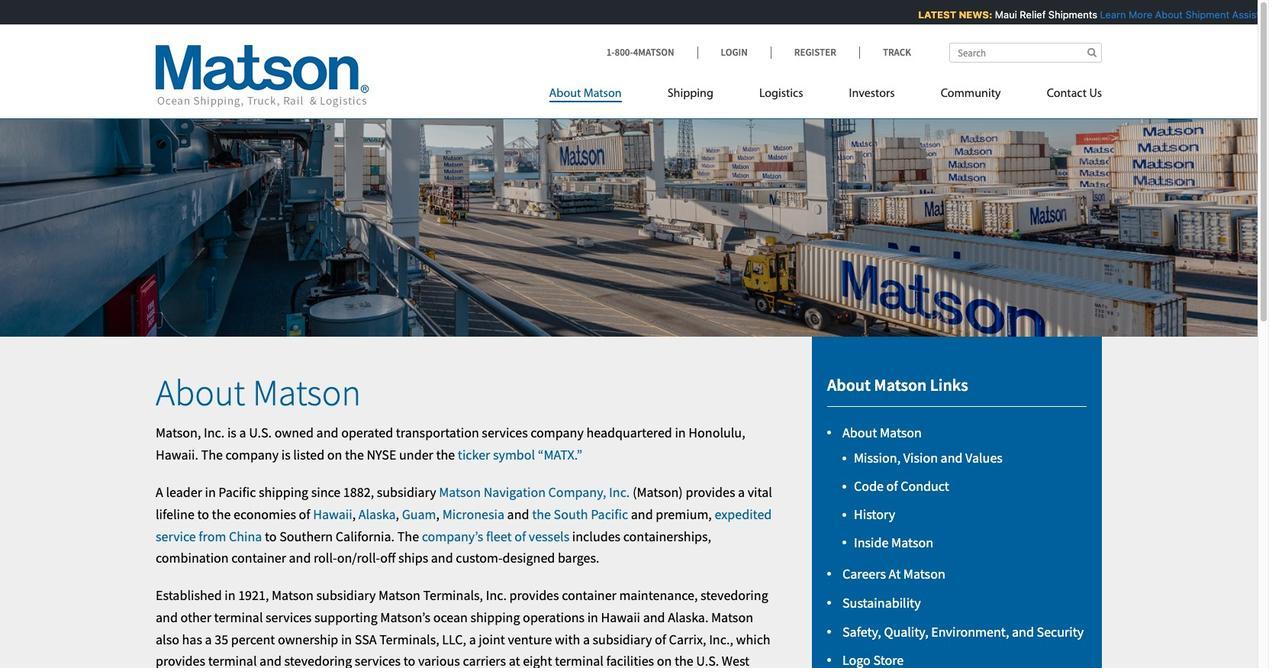 Task type: vqa. For each thing, say whether or not it's contained in the screenshot.
Under on the left of page
yes



Task type: locate. For each thing, give the bounding box(es) containing it.
shipping inside 'established in 1921, matson subsidiary matson terminals, inc. provides container maintenance, stevedoring and other terminal services supporting matson's ocean shipping operations in hawaii and alaska. matson also has a 35 percent ownership in ssa terminals, llc, a joint venture with a subsidiary of carrix, inc., which provides terminal and stevedoring services to various carriers at eight terminal facilities on the u.s. w'
[[471, 608, 520, 626]]

subsidiary up the guam link at left
[[377, 483, 436, 501]]

carrix,
[[669, 630, 707, 648]]

1 vertical spatial hawaii
[[601, 608, 641, 626]]

in left ssa
[[341, 630, 352, 648]]

expedited service from china link
[[156, 505, 772, 545]]

,
[[352, 505, 356, 523], [396, 505, 399, 523], [436, 505, 440, 523]]

0 vertical spatial services
[[482, 424, 528, 442]]

the up ships
[[398, 527, 419, 545]]

to inside 'established in 1921, matson subsidiary matson terminals, inc. provides container maintenance, stevedoring and other terminal services supporting matson's ocean shipping operations in hawaii and alaska. matson also has a 35 percent ownership in ssa terminals, llc, a joint venture with a subsidiary of carrix, inc., which provides terminal and stevedoring services to various carriers at eight terminal facilities on the u.s. w'
[[404, 652, 416, 668]]

terminal up percent
[[214, 608, 263, 626]]

u.s. left owned
[[249, 424, 272, 442]]

, left guam
[[396, 505, 399, 523]]

of inside 'about matson links' section
[[887, 477, 898, 495]]

alaska.
[[668, 608, 709, 626]]

inc. down custom-
[[486, 586, 507, 604]]

1 vertical spatial the
[[398, 527, 419, 545]]

nyse
[[367, 446, 397, 464]]

combination
[[156, 549, 229, 567]]

pacific up economies
[[219, 483, 256, 501]]

and down the southern
[[289, 549, 311, 567]]

services up symbol
[[482, 424, 528, 442]]

u.s. down inc.,
[[697, 652, 719, 668]]

, up company's
[[436, 505, 440, 523]]

the
[[345, 446, 364, 464], [436, 446, 455, 464], [212, 505, 231, 523], [532, 505, 551, 523], [675, 652, 694, 668]]

0 vertical spatial inc.
[[204, 424, 225, 442]]

community
[[941, 88, 1001, 100]]

1 vertical spatial subsidiary
[[317, 586, 376, 604]]

2 horizontal spatial about matson
[[843, 424, 922, 441]]

0 vertical spatial about matson
[[549, 88, 622, 100]]

1 vertical spatial to
[[265, 527, 277, 545]]

in left honolulu,
[[675, 424, 686, 442]]

matson right at
[[904, 565, 946, 583]]

listed
[[293, 446, 325, 464]]

percent
[[231, 630, 275, 648]]

company
[[531, 424, 584, 442], [226, 446, 279, 464]]

container down china
[[232, 549, 286, 567]]

about matson
[[549, 88, 622, 100], [156, 369, 361, 415], [843, 424, 922, 441]]

news:
[[957, 8, 991, 21]]

0 vertical spatial stevedoring
[[701, 586, 769, 604]]

of inside 'established in 1921, matson subsidiary matson terminals, inc. provides container maintenance, stevedoring and other terminal services supporting matson's ocean shipping operations in hawaii and alaska. matson also has a 35 percent ownership in ssa terminals, llc, a joint venture with a subsidiary of carrix, inc., which provides terminal and stevedoring services to various carriers at eight terminal facilities on the u.s. w'
[[655, 630, 667, 648]]

is right matson, on the bottom left
[[227, 424, 237, 442]]

0 horizontal spatial the
[[201, 446, 223, 464]]

of right code
[[887, 477, 898, 495]]

and down (matson)
[[631, 505, 653, 523]]

container
[[232, 549, 286, 567], [562, 586, 617, 604]]

a inside matson, inc. is a u.s. owned and operated transportation services company headquartered in honolulu, hawaii. the company is listed on the nyse under the
[[239, 424, 246, 442]]

subsidiary
[[377, 483, 436, 501], [317, 586, 376, 604], [593, 630, 652, 648]]

1 horizontal spatial inc.
[[486, 586, 507, 604]]

safety, quality, environment, and security link
[[843, 623, 1084, 640]]

and
[[317, 424, 339, 442], [941, 449, 963, 467], [507, 505, 530, 523], [631, 505, 653, 523], [289, 549, 311, 567], [431, 549, 453, 567], [156, 608, 178, 626], [643, 608, 665, 626], [1012, 623, 1035, 640], [260, 652, 282, 668]]

subsidiary up facilities
[[593, 630, 652, 648]]

0 horizontal spatial is
[[227, 424, 237, 442]]

is
[[227, 424, 237, 442], [282, 446, 291, 464]]

1 vertical spatial about matson link
[[843, 424, 922, 441]]

, down 1882,
[[352, 505, 356, 523]]

careers at matson link
[[843, 565, 946, 583]]

1 vertical spatial stevedoring
[[284, 652, 352, 668]]

1 horizontal spatial u.s.
[[697, 652, 719, 668]]

1 horizontal spatial about matson
[[549, 88, 622, 100]]

(matson)
[[633, 483, 683, 501]]

is left 'listed'
[[282, 446, 291, 464]]

services inside matson, inc. is a u.s. owned and operated transportation services company headquartered in honolulu, hawaii. the company is listed on the nyse under the
[[482, 424, 528, 442]]

hawaii down since
[[313, 505, 352, 523]]

from
[[199, 527, 226, 545]]

0 vertical spatial container
[[232, 549, 286, 567]]

in right 'operations'
[[588, 608, 599, 626]]

0 horizontal spatial ,
[[352, 505, 356, 523]]

0 horizontal spatial company
[[226, 446, 279, 464]]

under
[[399, 446, 434, 464]]

0 horizontal spatial provides
[[156, 652, 205, 668]]

and down navigation
[[507, 505, 530, 523]]

quality,
[[885, 623, 929, 640]]

terminal
[[214, 608, 263, 626], [208, 652, 257, 668], [555, 652, 604, 668]]

and right vision
[[941, 449, 963, 467]]

to down economies
[[265, 527, 277, 545]]

on right 'listed'
[[327, 446, 342, 464]]

and left the security
[[1012, 623, 1035, 640]]

about matson inside top menu navigation
[[549, 88, 622, 100]]

1 horizontal spatial subsidiary
[[377, 483, 436, 501]]

1 horizontal spatial is
[[282, 446, 291, 464]]

search image
[[1088, 47, 1097, 57]]

0 vertical spatial hawaii
[[313, 505, 352, 523]]

0 horizontal spatial on
[[327, 446, 342, 464]]

1 horizontal spatial company
[[531, 424, 584, 442]]

0 vertical spatial u.s.
[[249, 424, 272, 442]]

2 vertical spatial services
[[355, 652, 401, 668]]

1 vertical spatial services
[[266, 608, 312, 626]]

history link
[[854, 505, 896, 523]]

about matson inside 'about matson links' section
[[843, 424, 922, 441]]

1 horizontal spatial shipping
[[471, 608, 520, 626]]

to
[[197, 505, 209, 523], [265, 527, 277, 545], [404, 652, 416, 668]]

ownership
[[278, 630, 338, 648]]

also
[[156, 630, 179, 648]]

maui
[[993, 8, 1015, 21]]

about matson link down 1-
[[549, 80, 645, 111]]

a
[[239, 424, 246, 442], [738, 483, 745, 501], [205, 630, 212, 648], [469, 630, 476, 648], [583, 630, 590, 648]]

0 vertical spatial provides
[[686, 483, 736, 501]]

a left owned
[[239, 424, 246, 442]]

0 vertical spatial shipping
[[259, 483, 309, 501]]

track link
[[860, 46, 912, 59]]

includes
[[573, 527, 621, 545]]

0 vertical spatial pacific
[[219, 483, 256, 501]]

1 horizontal spatial the
[[398, 527, 419, 545]]

2 vertical spatial subsidiary
[[593, 630, 652, 648]]

hawaii down maintenance,
[[601, 608, 641, 626]]

hawaii
[[313, 505, 352, 523], [601, 608, 641, 626]]

careers at matson
[[843, 565, 946, 583]]

2 vertical spatial inc.
[[486, 586, 507, 604]]

the
[[201, 446, 223, 464], [398, 527, 419, 545]]

0 horizontal spatial shipping
[[259, 483, 309, 501]]

matson right 1921,
[[272, 586, 314, 604]]

0 vertical spatial the
[[201, 446, 223, 464]]

shipping up joint
[[471, 608, 520, 626]]

container inside includes containerships, combination container and roll-on/roll-off ships and custom-designed barges.
[[232, 549, 286, 567]]

2 vertical spatial about matson
[[843, 424, 922, 441]]

terminals,
[[423, 586, 483, 604], [380, 630, 440, 648]]

provides up premium,
[[686, 483, 736, 501]]

0 horizontal spatial inc.
[[204, 424, 225, 442]]

services down ssa
[[355, 652, 401, 668]]

south
[[554, 505, 588, 523]]

2 horizontal spatial ,
[[436, 505, 440, 523]]

company's
[[422, 527, 484, 545]]

u.s. inside 'established in 1921, matson subsidiary matson terminals, inc. provides container maintenance, stevedoring and other terminal services supporting matson's ocean shipping operations in hawaii and alaska. matson also has a 35 percent ownership in ssa terminals, llc, a joint venture with a subsidiary of carrix, inc., which provides terminal and stevedoring services to various carriers at eight terminal facilities on the u.s. w'
[[697, 652, 719, 668]]

the south pacific link
[[532, 505, 629, 523]]

1 vertical spatial inc.
[[609, 483, 630, 501]]

terminals, up ocean
[[423, 586, 483, 604]]

on down carrix,
[[657, 652, 672, 668]]

and down maintenance,
[[643, 608, 665, 626]]

1 horizontal spatial ,
[[396, 505, 399, 523]]

1 vertical spatial provides
[[510, 586, 559, 604]]

2 horizontal spatial provides
[[686, 483, 736, 501]]

0 horizontal spatial subsidiary
[[317, 586, 376, 604]]

inc. left (matson)
[[609, 483, 630, 501]]

joint
[[479, 630, 505, 648]]

of right fleet
[[515, 527, 526, 545]]

1 vertical spatial shipping
[[471, 608, 520, 626]]

services
[[482, 424, 528, 442], [266, 608, 312, 626], [355, 652, 401, 668]]

about matson down 1-
[[549, 88, 622, 100]]

1 vertical spatial on
[[657, 652, 672, 668]]

provides
[[686, 483, 736, 501], [510, 586, 559, 604], [156, 652, 205, 668]]

a left vital
[[738, 483, 745, 501]]

provides up 'operations'
[[510, 586, 559, 604]]

stevedoring
[[701, 586, 769, 604], [284, 652, 352, 668]]

shipping up economies
[[259, 483, 309, 501]]

contact us link
[[1024, 80, 1103, 111]]

2 , from the left
[[396, 505, 399, 523]]

matson up at
[[892, 534, 934, 551]]

in right leader
[[205, 483, 216, 501]]

about matson links section
[[793, 337, 1122, 668]]

and down company's
[[431, 549, 453, 567]]

and up 'listed'
[[317, 424, 339, 442]]

the up 'from'
[[212, 505, 231, 523]]

stevedoring down 'ownership'
[[284, 652, 352, 668]]

us
[[1090, 88, 1103, 100]]

alaska link
[[359, 505, 396, 523]]

terminal down 35
[[208, 652, 257, 668]]

mission, vision and values
[[854, 449, 1003, 467]]

hawaii link
[[313, 505, 352, 523]]

provides down "has"
[[156, 652, 205, 668]]

0 horizontal spatial u.s.
[[249, 424, 272, 442]]

1 vertical spatial u.s.
[[697, 652, 719, 668]]

3 , from the left
[[436, 505, 440, 523]]

1 vertical spatial is
[[282, 446, 291, 464]]

1 horizontal spatial container
[[562, 586, 617, 604]]

None search field
[[950, 43, 1103, 63]]

company down owned
[[226, 446, 279, 464]]

of up the southern
[[299, 505, 310, 523]]

2 horizontal spatial subsidiary
[[593, 630, 652, 648]]

and inside matson, inc. is a u.s. owned and operated transportation services company headquartered in honolulu, hawaii. the company is listed on the nyse under the
[[317, 424, 339, 442]]

a left 35
[[205, 630, 212, 648]]

stevedoring up inc.,
[[701, 586, 769, 604]]

matson navigation company, inc. link
[[439, 483, 630, 501]]

to up 'from'
[[197, 505, 209, 523]]

shipping
[[259, 483, 309, 501], [471, 608, 520, 626]]

2 vertical spatial provides
[[156, 652, 205, 668]]

matson up micronesia
[[439, 483, 481, 501]]

0 horizontal spatial hawaii
[[313, 505, 352, 523]]

services up 'ownership'
[[266, 608, 312, 626]]

0 horizontal spatial about matson
[[156, 369, 361, 415]]

to left "various"
[[404, 652, 416, 668]]

register link
[[771, 46, 860, 59]]

investors
[[849, 88, 895, 100]]

0 horizontal spatial to
[[197, 505, 209, 523]]

2 vertical spatial to
[[404, 652, 416, 668]]

u.s.
[[249, 424, 272, 442], [697, 652, 719, 668]]

about matson up owned
[[156, 369, 361, 415]]

2 horizontal spatial services
[[482, 424, 528, 442]]

provides inside (matson) provides a vital lifeline to the economies of
[[686, 483, 736, 501]]

links
[[931, 374, 969, 395]]

0 vertical spatial on
[[327, 446, 342, 464]]

logistics
[[760, 88, 804, 100]]

about matson up mission,
[[843, 424, 922, 441]]

various
[[418, 652, 460, 668]]

subsidiary up supporting
[[317, 586, 376, 604]]

0 vertical spatial to
[[197, 505, 209, 523]]

carriers
[[463, 652, 506, 668]]

1 vertical spatial container
[[562, 586, 617, 604]]

of left carrix,
[[655, 630, 667, 648]]

guam link
[[402, 505, 436, 523]]

pacific
[[219, 483, 256, 501], [591, 505, 629, 523]]

1 vertical spatial pacific
[[591, 505, 629, 523]]

sustainability link
[[843, 594, 921, 612]]

terminals, down matson's on the bottom
[[380, 630, 440, 648]]

in
[[675, 424, 686, 442], [205, 483, 216, 501], [225, 586, 236, 604], [588, 608, 599, 626], [341, 630, 352, 648]]

0 horizontal spatial about matson link
[[549, 80, 645, 111]]

the down carrix,
[[675, 652, 694, 668]]

barges.
[[558, 549, 600, 567]]

about matson link up mission,
[[843, 424, 922, 441]]

container down barges.
[[562, 586, 617, 604]]

matson down 1-
[[584, 88, 622, 100]]

a right llc,
[[469, 630, 476, 648]]

inc. right matson, on the bottom left
[[204, 424, 225, 442]]

1 horizontal spatial hawaii
[[601, 608, 641, 626]]

ticker symbol "matx." link
[[458, 446, 583, 464]]

inc.,
[[709, 630, 734, 648]]

pacific up includes
[[591, 505, 629, 523]]

inside matson link
[[854, 534, 934, 551]]

the right hawaii. in the bottom of the page
[[201, 446, 223, 464]]

more
[[1127, 8, 1151, 21]]

1 horizontal spatial on
[[657, 652, 672, 668]]

vision
[[904, 449, 938, 467]]

2 horizontal spatial to
[[404, 652, 416, 668]]

company up "matx."
[[531, 424, 584, 442]]

1 horizontal spatial to
[[265, 527, 277, 545]]

a inside (matson) provides a vital lifeline to the economies of
[[738, 483, 745, 501]]

shipping
[[668, 88, 714, 100]]

0 horizontal spatial container
[[232, 549, 286, 567]]



Task type: describe. For each thing, give the bounding box(es) containing it.
at
[[889, 565, 901, 583]]

the inside (matson) provides a vital lifeline to the economies of
[[212, 505, 231, 523]]

assistanc
[[1230, 8, 1270, 21]]

matson up matson's on the bottom
[[379, 586, 421, 604]]

roll-
[[314, 549, 337, 567]]

which
[[736, 630, 771, 648]]

800-
[[615, 46, 633, 59]]

designed
[[503, 549, 555, 567]]

security
[[1037, 623, 1084, 640]]

about inside top menu navigation
[[549, 88, 581, 100]]

to inside (matson) provides a vital lifeline to the economies of
[[197, 505, 209, 523]]

matson up owned
[[253, 369, 361, 415]]

learn
[[1098, 8, 1124, 21]]

code of conduct
[[854, 477, 950, 495]]

matson inside top menu navigation
[[584, 88, 622, 100]]

inside matson
[[854, 534, 934, 551]]

hawaii.
[[156, 446, 198, 464]]

latest news: maui relief shipments learn more about shipment assistanc
[[916, 8, 1270, 21]]

relief
[[1018, 8, 1044, 21]]

mission,
[[854, 449, 901, 467]]

4matson
[[633, 46, 675, 59]]

includes containerships, combination container and roll-on/roll-off ships and custom-designed barges.
[[156, 527, 712, 567]]

and up also at left
[[156, 608, 178, 626]]

0 horizontal spatial pacific
[[219, 483, 256, 501]]

history
[[854, 505, 896, 523]]

code
[[854, 477, 884, 495]]

track
[[883, 46, 912, 59]]

matson, inc. is a u.s. owned and operated transportation services company headquartered in honolulu, hawaii. the company is listed on the nyse under the
[[156, 424, 746, 464]]

top menu navigation
[[549, 80, 1103, 111]]

terminal down with
[[555, 652, 604, 668]]

1-
[[607, 46, 615, 59]]

the down matson navigation company, inc. link
[[532, 505, 551, 523]]

the inside 'established in 1921, matson subsidiary matson terminals, inc. provides container maintenance, stevedoring and other terminal services supporting matson's ocean shipping operations in hawaii and alaska. matson also has a 35 percent ownership in ssa terminals, llc, a joint venture with a subsidiary of carrix, inc., which provides terminal and stevedoring services to various carriers at eight terminal facilities on the u.s. w'
[[675, 652, 694, 668]]

operated
[[341, 424, 393, 442]]

expedited
[[715, 505, 772, 523]]

inc. inside matson, inc. is a u.s. owned and operated transportation services company headquartered in honolulu, hawaii. the company is listed on the nyse under the
[[204, 424, 225, 442]]

ticker
[[458, 446, 490, 464]]

login link
[[697, 46, 771, 59]]

vessels
[[529, 527, 570, 545]]

of inside (matson) provides a vital lifeline to the economies of
[[299, 505, 310, 523]]

0 horizontal spatial stevedoring
[[284, 652, 352, 668]]

1 , from the left
[[352, 505, 356, 523]]

0 vertical spatial about matson link
[[549, 80, 645, 111]]

0 vertical spatial company
[[531, 424, 584, 442]]

blue matson logo with ocean, shipping, truck, rail and logistics written beneath it. image
[[156, 45, 370, 108]]

operations
[[523, 608, 585, 626]]

a
[[156, 483, 163, 501]]

careers
[[843, 565, 886, 583]]

1 vertical spatial company
[[226, 446, 279, 464]]

1-800-4matson
[[607, 46, 675, 59]]

on inside matson, inc. is a u.s. owned and operated transportation services company headquartered in honolulu, hawaii. the company is listed on the nyse under the
[[327, 446, 342, 464]]

environment,
[[932, 623, 1010, 640]]

expedited service from china
[[156, 505, 772, 545]]

values
[[966, 449, 1003, 467]]

established in 1921, matson subsidiary matson terminals, inc. provides container maintenance, stevedoring and other terminal services supporting matson's ocean shipping operations in hawaii and alaska. matson also has a 35 percent ownership in ssa terminals, llc, a joint venture with a subsidiary of carrix, inc., which provides terminal and stevedoring services to various carriers at eight terminal facilities on the u.s. w
[[156, 586, 771, 668]]

service
[[156, 527, 196, 545]]

mission, vision and values link
[[854, 449, 1003, 467]]

1 horizontal spatial stevedoring
[[701, 586, 769, 604]]

and down percent
[[260, 652, 282, 668]]

Search search field
[[950, 43, 1103, 63]]

guam
[[402, 505, 436, 523]]

fleet
[[486, 527, 512, 545]]

on inside 'established in 1921, matson subsidiary matson terminals, inc. provides container maintenance, stevedoring and other terminal services supporting matson's ocean shipping operations in hawaii and alaska. matson also has a 35 percent ownership in ssa terminals, llc, a joint venture with a subsidiary of carrix, inc., which provides terminal and stevedoring services to various carriers at eight terminal facilities on the u.s. w'
[[657, 652, 672, 668]]

california.
[[336, 527, 395, 545]]

0 vertical spatial terminals,
[[423, 586, 483, 604]]

a leader in pacific shipping since 1882, subsidiary matson navigation company, inc.
[[156, 483, 630, 501]]

matson,
[[156, 424, 201, 442]]

matson up inc.,
[[712, 608, 754, 626]]

0 vertical spatial is
[[227, 424, 237, 442]]

cranes load and offload matson containers from the containership at the terminal. image
[[0, 95, 1258, 337]]

matson up vision
[[880, 424, 922, 441]]

has
[[182, 630, 202, 648]]

about matson links
[[828, 374, 969, 395]]

in inside matson, inc. is a u.s. owned and operated transportation services company headquartered in honolulu, hawaii. the company is listed on the nyse under the
[[675, 424, 686, 442]]

supporting
[[315, 608, 378, 626]]

a right with
[[583, 630, 590, 648]]

off
[[380, 549, 396, 567]]

in left 1921,
[[225, 586, 236, 604]]

ticker symbol "matx."
[[458, 446, 583, 464]]

latest
[[916, 8, 954, 21]]

0 horizontal spatial services
[[266, 608, 312, 626]]

(matson) provides a vital lifeline to the economies of
[[156, 483, 773, 523]]

35
[[215, 630, 228, 648]]

safety,
[[843, 623, 882, 640]]

headquartered
[[587, 424, 673, 442]]

0 vertical spatial subsidiary
[[377, 483, 436, 501]]

1 vertical spatial about matson
[[156, 369, 361, 415]]

company,
[[549, 483, 607, 501]]

1 horizontal spatial services
[[355, 652, 401, 668]]

at
[[509, 652, 520, 668]]

the down the transportation
[[436, 446, 455, 464]]

alaska
[[359, 505, 396, 523]]

ocean
[[433, 608, 468, 626]]

2 horizontal spatial inc.
[[609, 483, 630, 501]]

llc,
[[442, 630, 467, 648]]

china
[[229, 527, 262, 545]]

code of conduct link
[[854, 477, 950, 495]]

containerships,
[[624, 527, 712, 545]]

facilities
[[607, 652, 654, 668]]

1 horizontal spatial provides
[[510, 586, 559, 604]]

1 horizontal spatial about matson link
[[843, 424, 922, 441]]

conduct
[[901, 477, 950, 495]]

owned
[[275, 424, 314, 442]]

honolulu,
[[689, 424, 746, 442]]

leader
[[166, 483, 202, 501]]

container inside 'established in 1921, matson subsidiary matson terminals, inc. provides container maintenance, stevedoring and other terminal services supporting matson's ocean shipping operations in hawaii and alaska. matson also has a 35 percent ownership in ssa terminals, llc, a joint venture with a subsidiary of carrix, inc., which provides terminal and stevedoring services to various carriers at eight terminal facilities on the u.s. w'
[[562, 586, 617, 604]]

sustainability
[[843, 594, 921, 612]]

venture
[[508, 630, 552, 648]]

the inside matson, inc. is a u.s. owned and operated transportation services company headquartered in honolulu, hawaii. the company is listed on the nyse under the
[[201, 446, 223, 464]]

since
[[311, 483, 341, 501]]

1 vertical spatial terminals,
[[380, 630, 440, 648]]

investors link
[[827, 80, 918, 111]]

1 horizontal spatial pacific
[[591, 505, 629, 523]]

hawaii inside 'established in 1921, matson subsidiary matson terminals, inc. provides container maintenance, stevedoring and other terminal services supporting matson's ocean shipping operations in hawaii and alaska. matson also has a 35 percent ownership in ssa terminals, llc, a joint venture with a subsidiary of carrix, inc., which provides terminal and stevedoring services to various carriers at eight terminal facilities on the u.s. w'
[[601, 608, 641, 626]]

inc. inside 'established in 1921, matson subsidiary matson terminals, inc. provides container maintenance, stevedoring and other terminal services supporting matson's ocean shipping operations in hawaii and alaska. matson also has a 35 percent ownership in ssa terminals, llc, a joint venture with a subsidiary of carrix, inc., which provides terminal and stevedoring services to various carriers at eight terminal facilities on the u.s. w'
[[486, 586, 507, 604]]

1-800-4matson link
[[607, 46, 697, 59]]

established
[[156, 586, 222, 604]]

learn more about shipment assistanc link
[[1098, 8, 1270, 21]]

the down operated
[[345, 446, 364, 464]]

micronesia
[[443, 505, 505, 523]]

matson's
[[380, 608, 431, 626]]

shipping link
[[645, 80, 737, 111]]

u.s. inside matson, inc. is a u.s. owned and operated transportation services company headquartered in honolulu, hawaii. the company is listed on the nyse under the
[[249, 424, 272, 442]]

shipments
[[1047, 8, 1096, 21]]

eight
[[523, 652, 552, 668]]

logistics link
[[737, 80, 827, 111]]

hawaii , alaska , guam , micronesia and the south pacific and premium,
[[313, 505, 715, 523]]

premium,
[[656, 505, 712, 523]]

ships
[[398, 549, 428, 567]]

matson left the links
[[874, 374, 927, 395]]



